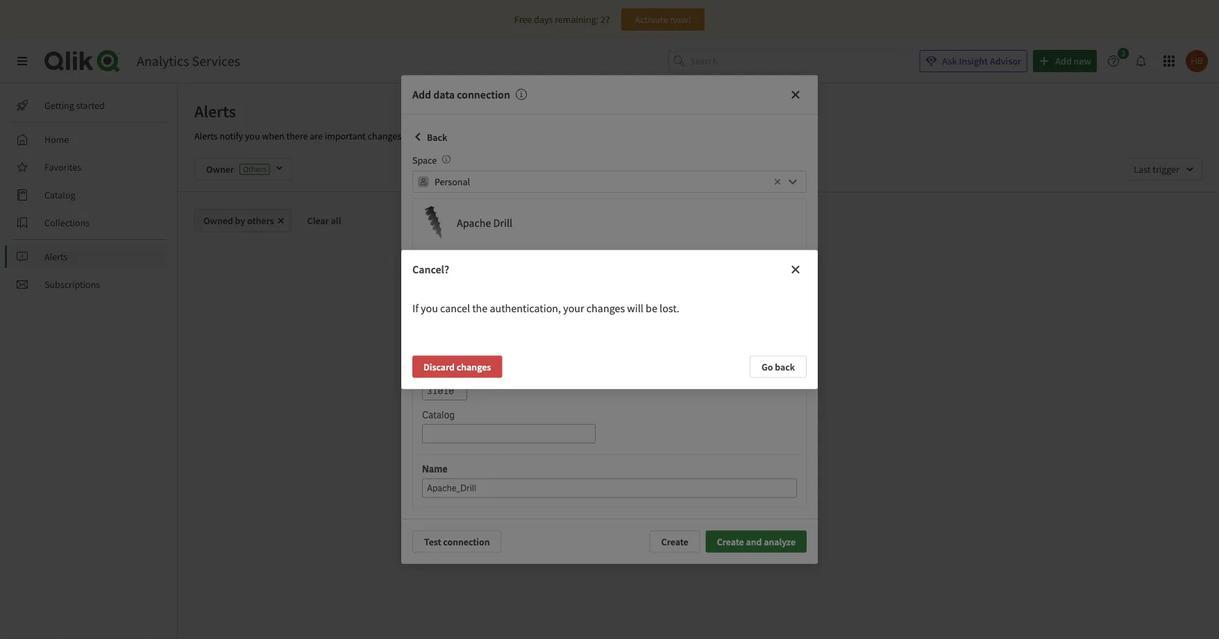 Task type: locate. For each thing, give the bounding box(es) containing it.
home
[[44, 133, 69, 146]]

test
[[424, 536, 441, 548]]

activate now! link
[[621, 8, 705, 31]]

1 vertical spatial alerts
[[194, 130, 218, 142]]

1 horizontal spatial your
[[563, 302, 584, 316]]

data
[[433, 88, 455, 102]]

27
[[601, 13, 610, 26]]

2 vertical spatial your
[[667, 380, 686, 393]]

1 vertical spatial you
[[421, 302, 438, 316]]

1 vertical spatial connection
[[443, 536, 490, 548]]

1 vertical spatial changes
[[587, 302, 625, 316]]

filters region
[[178, 147, 1219, 192]]

clear all button
[[296, 209, 352, 233]]

1 vertical spatial are
[[685, 394, 698, 407]]

changes left will
[[587, 302, 625, 316]]

0 horizontal spatial your
[[413, 130, 431, 142]]

back
[[427, 131, 447, 143]]

2 vertical spatial you
[[668, 394, 683, 407]]

0 horizontal spatial are
[[310, 130, 323, 142]]

free days remaining: 27
[[515, 13, 610, 26]]

create and analyze
[[717, 536, 796, 548]]

services
[[192, 52, 240, 70]]

advisor
[[990, 55, 1021, 67]]

alerts up notify
[[194, 101, 236, 122]]

changes right the discard
[[457, 361, 491, 373]]

connection
[[457, 88, 510, 102], [443, 536, 490, 548]]

clear all
[[307, 215, 341, 227]]

2 horizontal spatial your
[[667, 380, 686, 393]]

2 vertical spatial alerts
[[44, 251, 68, 263]]

activate now!
[[635, 13, 691, 26]]

be
[[646, 302, 657, 316]]

2 horizontal spatial you
[[668, 394, 683, 407]]

remaining:
[[555, 13, 599, 26]]

go
[[762, 361, 773, 373]]

apache
[[457, 216, 491, 230]]

are inside try adjusting your search or filters to find what you are looking for.
[[685, 394, 698, 407]]

activate
[[635, 13, 668, 26]]

0 vertical spatial alerts
[[194, 101, 236, 122]]

if
[[412, 302, 419, 316]]

1 horizontal spatial are
[[685, 394, 698, 407]]

alerts left notify
[[194, 130, 218, 142]]

add
[[412, 88, 431, 102]]

will
[[627, 302, 644, 316]]

changes left in
[[368, 130, 401, 142]]

drill
[[493, 216, 512, 230]]

now!
[[670, 13, 691, 26]]

choose the space to which you would like to add this connection. a space allows you to share and control access to items. tooltip
[[437, 154, 451, 166]]

1 vertical spatial your
[[563, 302, 584, 316]]

home link
[[11, 128, 167, 151]]

search
[[688, 380, 715, 393]]

create for create and analyze
[[717, 536, 744, 548]]

alerts up subscriptions
[[44, 251, 68, 263]]

others
[[247, 215, 274, 227]]

your left search
[[667, 380, 686, 393]]

owned
[[203, 215, 233, 227]]

to
[[752, 380, 761, 393]]

your right in
[[413, 130, 431, 142]]

the
[[472, 302, 488, 316]]

ask insight advisor button
[[919, 50, 1028, 72]]

are right there
[[310, 130, 323, 142]]

analytics services
[[137, 52, 240, 70]]

discard changes
[[424, 361, 491, 373]]

ask
[[942, 55, 957, 67]]

collections
[[44, 217, 90, 229]]

2 vertical spatial changes
[[457, 361, 491, 373]]

changes
[[368, 130, 401, 142], [587, 302, 625, 316], [457, 361, 491, 373]]

you left looking
[[668, 394, 683, 407]]

0 horizontal spatial you
[[245, 130, 260, 142]]

ask insight advisor
[[942, 55, 1021, 67]]

getting started link
[[11, 94, 167, 117]]

there
[[286, 130, 308, 142]]

are down search
[[685, 394, 698, 407]]

0 vertical spatial you
[[245, 130, 260, 142]]

your
[[413, 130, 431, 142], [563, 302, 584, 316], [667, 380, 686, 393]]

Search text field
[[690, 50, 911, 72]]

analytics services element
[[137, 52, 240, 70]]

your right authentication,
[[563, 302, 584, 316]]

0 vertical spatial are
[[310, 130, 323, 142]]

connection right test
[[443, 536, 490, 548]]

getting
[[44, 99, 74, 112]]

1 horizontal spatial you
[[421, 302, 438, 316]]

create inside create button
[[661, 536, 688, 548]]

1 create from the left
[[661, 536, 688, 548]]

are
[[310, 130, 323, 142], [685, 394, 698, 407]]

1 horizontal spatial create
[[717, 536, 744, 548]]

catalog
[[44, 189, 75, 201]]

alerts inside alerts link
[[44, 251, 68, 263]]

last trigger image
[[1125, 158, 1203, 181]]

navigation pane element
[[0, 89, 177, 301]]

1 horizontal spatial changes
[[457, 361, 491, 373]]

cancel? dialog
[[401, 250, 818, 389]]

you left when
[[245, 130, 260, 142]]

create button
[[650, 531, 700, 553]]

connection right data
[[457, 88, 510, 102]]

0 horizontal spatial changes
[[368, 130, 401, 142]]

you right if
[[421, 302, 438, 316]]

subscriptions link
[[11, 274, 167, 296]]

alerts notify you when there are important changes in your data.
[[194, 130, 454, 142]]

favorites link
[[11, 156, 167, 178]]

0 horizontal spatial create
[[661, 536, 688, 548]]

0 vertical spatial connection
[[457, 88, 510, 102]]

try adjusting your search or filters to find what you are looking for.
[[613, 380, 801, 407]]

discard
[[424, 361, 455, 373]]

2 create from the left
[[717, 536, 744, 548]]

you
[[245, 130, 260, 142], [421, 302, 438, 316], [668, 394, 683, 407]]

create inside create and analyze button
[[717, 536, 744, 548]]

add data connection dialog
[[401, 75, 818, 564]]

alerts
[[194, 101, 236, 122], [194, 130, 218, 142], [44, 251, 68, 263]]

create
[[661, 536, 688, 548], [717, 536, 744, 548]]



Task type: describe. For each thing, give the bounding box(es) containing it.
you inside cancel? dialog
[[421, 302, 438, 316]]

collections link
[[11, 212, 167, 234]]

cancel
[[440, 302, 470, 316]]

owned by others
[[203, 215, 274, 227]]

try
[[613, 380, 626, 393]]

by
[[235, 215, 245, 227]]

analytics
[[137, 52, 189, 70]]

adjusting
[[628, 380, 666, 393]]

clear
[[307, 215, 329, 227]]

looking
[[700, 394, 730, 407]]

0 vertical spatial your
[[413, 130, 431, 142]]

analyze
[[764, 536, 796, 548]]

when
[[262, 130, 284, 142]]

choose the space to which you would like to add this connection. a space allows you to share and control access to items. image
[[442, 155, 451, 164]]

if you cancel the authentication, your changes will be lost.
[[412, 302, 680, 316]]

lost.
[[660, 302, 680, 316]]

find
[[762, 380, 778, 393]]

favorites
[[44, 161, 81, 174]]

you inside try adjusting your search or filters to find what you are looking for.
[[668, 394, 683, 407]]

add data connection
[[412, 88, 510, 102]]

go back
[[762, 361, 795, 373]]

for.
[[732, 394, 746, 407]]

data.
[[433, 130, 454, 142]]

apache drill image
[[417, 206, 450, 240]]

important
[[325, 130, 366, 142]]

insight
[[959, 55, 988, 67]]

0 vertical spatial changes
[[368, 130, 401, 142]]

back
[[775, 361, 795, 373]]

back button
[[412, 126, 447, 148]]

connection inside button
[[443, 536, 490, 548]]

apache drill
[[457, 216, 512, 230]]

close sidebar menu image
[[17, 56, 28, 67]]

what
[[780, 380, 801, 393]]

test connection button
[[412, 531, 502, 553]]

your inside try adjusting your search or filters to find what you are looking for.
[[667, 380, 686, 393]]

authentication,
[[490, 302, 561, 316]]

all
[[331, 215, 341, 227]]

filters
[[727, 380, 750, 393]]

your inside cancel? dialog
[[563, 302, 584, 316]]

go back button
[[750, 356, 807, 378]]

2 horizontal spatial changes
[[587, 302, 625, 316]]

in
[[403, 130, 411, 142]]

started
[[76, 99, 105, 112]]

and
[[746, 536, 762, 548]]

owned by others button
[[194, 209, 291, 233]]

getting started
[[44, 99, 105, 112]]

alerts link
[[11, 246, 167, 268]]

create and analyze button
[[706, 531, 807, 553]]

subscriptions
[[44, 278, 100, 291]]

changes inside button
[[457, 361, 491, 373]]

days
[[534, 13, 553, 26]]

space
[[412, 154, 437, 166]]

create for create
[[661, 536, 688, 548]]

discard changes button
[[412, 356, 502, 378]]

test connection
[[424, 536, 490, 548]]

notify
[[220, 130, 243, 142]]

or
[[716, 380, 725, 393]]

searchbar element
[[668, 50, 911, 72]]

free
[[515, 13, 532, 26]]

catalog link
[[11, 184, 167, 206]]

cancel?
[[412, 263, 449, 277]]



Task type: vqa. For each thing, say whether or not it's contained in the screenshot.
bottommost CHANGES
yes



